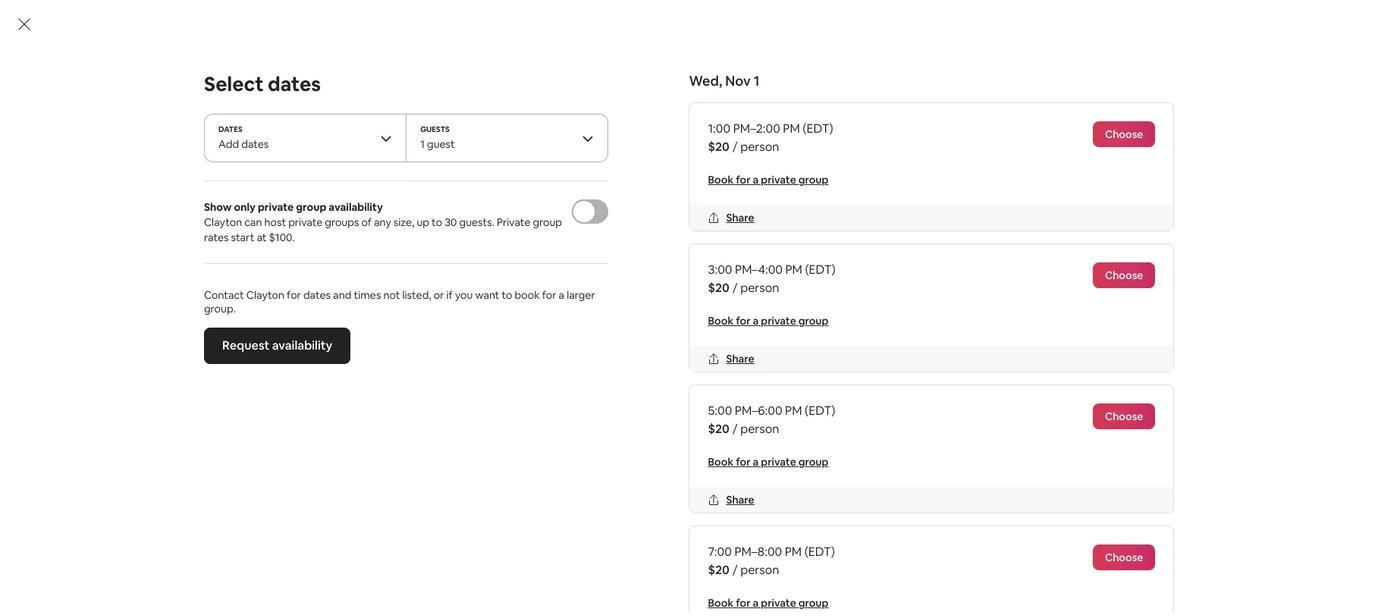 Task type: locate. For each thing, give the bounding box(es) containing it.
and inside contact clayton for dates and times not listed, or if you want to book for a larger group.
[[333, 288, 351, 302]]

host up $100.
[[264, 216, 286, 229]]

0 vertical spatial clayton
[[204, 216, 242, 229]]

/ inside 7:00 pm–8:00 pm (edt) $20 / person
[[733, 562, 738, 578]]

book
[[708, 173, 734, 187], [708, 314, 734, 328], [850, 363, 872, 375], [708, 455, 734, 469], [708, 596, 734, 610]]

listed,
[[402, 288, 431, 302]]

1 horizontal spatial guests
[[313, 192, 348, 206]]

host inside show only private group availability clayton can host private groups of any size, up to 30 guests. private group rates start at $100.
[[264, 216, 286, 229]]

(edt) right pm–6:00
[[805, 403, 836, 419]]

guests embark on a hunt for the notorious ted bundy with the help of host detective dalton.  decide which clues to follow at each crime scene in order to catch the killer.
[[264, 358, 736, 392]]

show left the only
[[204, 200, 232, 214]]

1 vertical spatial and
[[482, 413, 503, 429]]

and for dates
[[333, 288, 351, 302]]

0 horizontal spatial at
[[256, 231, 266, 244]]

the
[[437, 192, 454, 206], [425, 358, 444, 374], [591, 358, 610, 374], [676, 376, 695, 392], [660, 413, 679, 429], [531, 431, 550, 447]]

/ inside 3:00 pm–4:00 pm (edt) $20 / person
[[733, 280, 738, 296]]

to
[[431, 216, 442, 229], [502, 288, 512, 302], [417, 376, 429, 392], [627, 376, 640, 392]]

person inside 1:00 pm–2:00 pm (edt) $20 / person
[[741, 139, 780, 155]]

to down help
[[627, 376, 640, 392]]

1 vertical spatial 1
[[420, 137, 425, 151]]

·
[[310, 113, 313, 129]]

follow
[[431, 376, 465, 392]]

for inside guests embark on a hunt for the notorious ted bundy with the help of host detective dalton.  decide which clues to follow at each crime scene in order to catch the killer.
[[407, 358, 423, 374]]

clayton up "what" on the left of the page
[[246, 288, 284, 302]]

anticipate
[[340, 449, 396, 465]]

guests up 'dalton.'
[[264, 358, 304, 374]]

clayton inside contact clayton for dates and times not listed, or if you want to book for a larger group.
[[246, 288, 284, 302]]

0 vertical spatial host
[[264, 216, 286, 229]]

1 share button from the top
[[702, 205, 761, 231]]

2 vertical spatial share button
[[702, 487, 761, 513]]

/ inside 1:00 pm–2:00 pm (edt) $20 / person
[[733, 139, 738, 155]]

person inside '5:00 pm–6:00 pm (edt) $20 / person'
[[741, 421, 780, 437]]

guests for embark
[[264, 358, 304, 374]]

for
[[736, 173, 751, 187], [287, 288, 301, 302], [542, 288, 556, 302], [736, 314, 751, 328], [407, 358, 423, 374], [874, 363, 887, 375], [736, 455, 751, 469], [736, 596, 751, 610]]

at down notorious
[[468, 376, 479, 392]]

at inside guests embark on a hunt for the notorious ted bundy with the help of host detective dalton.  decide which clues to follow at each crime scene in order to catch the killer.
[[468, 376, 479, 392]]

$20 down the 3:00
[[708, 280, 730, 296]]

(edt) inside 3:00 pm–4:00 pm (edt) $20 / person
[[805, 262, 836, 278]]

0 vertical spatial show
[[204, 200, 232, 214]]

of
[[361, 216, 371, 229], [639, 358, 651, 374]]

select dates
[[204, 71, 321, 97]]

0 horizontal spatial clayton
[[204, 216, 242, 229]]

pm inside 7:00 pm–8:00 pm (edt) $20 / person
[[785, 544, 802, 560]]

it's
[[368, 192, 382, 206]]

share for 1:00 pm–2:00 pm (edt) $20 / person
[[727, 211, 755, 225]]

/
[[733, 139, 738, 155], [1054, 248, 1058, 262], [733, 280, 738, 296], [1054, 414, 1058, 427], [733, 421, 738, 437], [733, 562, 738, 578]]

you'll
[[311, 319, 352, 340]]

$20 inside 3:00 pm–4:00 pm (edt) $20 / person
[[708, 280, 730, 296]]

share up pm–4:00
[[727, 211, 755, 225]]

1 vertical spatial guests
[[313, 192, 348, 206]]

learn more about the host, clayton. image
[[718, 87, 760, 130], [718, 87, 760, 130]]

a
[[753, 173, 759, 187], [559, 288, 564, 302], [753, 314, 759, 328], [369, 358, 376, 374], [888, 363, 894, 375], [341, 431, 347, 447], [753, 455, 759, 469], [753, 596, 759, 610]]

1 $20 from the top
[[708, 139, 730, 155]]

1 vertical spatial host
[[654, 358, 678, 374]]

0 horizontal spatial host
[[264, 216, 286, 229]]

if
[[446, 288, 453, 302]]

1 horizontal spatial clayton
[[246, 288, 284, 302]]

guests inside guests 1 guest
[[420, 124, 449, 134]]

say
[[350, 192, 366, 206]]

0 vertical spatial share
[[727, 211, 755, 225]]

dates
[[218, 124, 242, 134]]

pm right pm–6:00
[[785, 403, 803, 419]]

rates
[[204, 231, 228, 244]]

1 vertical spatial / person
[[1054, 414, 1095, 427]]

and left times
[[333, 288, 351, 302]]

at
[[256, 231, 266, 244], [468, 376, 479, 392]]

$20 for 7:00 pm–8:00 pm (edt) $20 / person
[[708, 562, 730, 578]]

2 share button from the top
[[702, 346, 761, 372]]

super storytelling
[[313, 224, 415, 240]]

to right want
[[502, 288, 512, 302]]

$20 down 7:00
[[708, 562, 730, 578]]

0 vertical spatial can
[[244, 216, 262, 229]]

start
[[231, 231, 254, 244]]

show more dates link
[[850, 496, 1095, 533]]

crime
[[512, 376, 543, 392]]

0 horizontal spatial show
[[204, 200, 232, 214]]

2 $20 from the top
[[708, 280, 730, 296]]

of left any at the top left
[[361, 216, 371, 229]]

2 / person from the top
[[1054, 414, 1095, 427]]

book for a private group for 5:00 pm–6:00 pm (edt) $20 / person
[[708, 455, 829, 469]]

in inside "online experience hosted by clayton 60 mins · hosted in english"
[[360, 113, 369, 129]]

clayton inside show only private group availability clayton can host private groups of any size, up to 30 guests. private group rates start at $100.
[[204, 216, 242, 229]]

testimony
[[571, 413, 627, 429]]

1 horizontal spatial show
[[923, 506, 954, 522]]

1 horizontal spatial in
[[582, 376, 591, 392]]

dates inside dates add dates
[[241, 137, 269, 151]]

in down the experience
[[360, 113, 369, 129]]

$20 inside '5:00 pm–6:00 pm (edt) $20 / person'
[[708, 421, 730, 437]]

experience
[[319, 87, 407, 108]]

0 horizontal spatial in
[[360, 113, 369, 129]]

times
[[354, 288, 381, 302]]

share button up the 3:00
[[702, 205, 761, 231]]

share button for 1:00 pm–2:00 pm (edt) $20 / person
[[702, 205, 761, 231]]

3 $20 from the top
[[708, 421, 730, 437]]

0 vertical spatial share button
[[702, 205, 761, 231]]

clayton
[[204, 216, 242, 229], [246, 288, 284, 302]]

7:00 pm–8:00 pm (edt) $20 / person
[[708, 544, 836, 578]]

and
[[333, 288, 351, 302], [482, 413, 503, 429], [317, 449, 338, 465]]

$20
[[708, 139, 730, 155], [708, 280, 730, 296], [708, 421, 730, 437], [708, 562, 730, 578]]

0 vertical spatial and
[[333, 288, 351, 302]]

develop
[[293, 431, 338, 447]]

0 vertical spatial in
[[360, 113, 369, 129]]

only
[[234, 200, 255, 214]]

and for evidence
[[482, 413, 503, 429]]

a inside piece together photographic evidence and eyewitness testimony from the actual case. help develop a psychological profile, determine the victimology through pattern searches and anticipate bundy's next move before he can make it.
[[341, 431, 347, 447]]

value
[[368, 172, 398, 188]]

share button for 5:00 pm–6:00 pm (edt) $20 / person
[[702, 487, 761, 513]]

0 vertical spatial / person
[[1054, 248, 1095, 262]]

1 left guest
[[420, 137, 425, 151]]

and up determine
[[482, 413, 503, 429]]

pm inside '5:00 pm–6:00 pm (edt) $20 / person'
[[785, 403, 803, 419]]

2 share from the top
[[727, 352, 755, 366]]

pm inside 1:00 pm–2:00 pm (edt) $20 / person
[[783, 121, 800, 137]]

4 $20 from the top
[[708, 562, 730, 578]]

to left 30
[[431, 216, 442, 229]]

on
[[352, 358, 366, 374]]

availability up the groups
[[328, 200, 383, 214]]

0 horizontal spatial guests
[[264, 358, 304, 374]]

$20 down 1:00
[[708, 139, 730, 155]]

host up catch
[[654, 358, 678, 374]]

person inside 3:00 pm–4:00 pm (edt) $20 / person
[[741, 280, 780, 296]]

share button up killer.
[[702, 346, 761, 372]]

with
[[564, 358, 588, 374]]

dates
[[268, 71, 321, 97], [241, 137, 269, 151], [303, 288, 330, 302], [990, 506, 1022, 522]]

larger
[[567, 288, 595, 302]]

in down "with"
[[582, 376, 591, 392]]

(edt) for 7:00 pm–8:00 pm (edt)
[[805, 544, 836, 560]]

a inside contact clayton for dates and times not listed, or if you want to book for a larger group.
[[559, 288, 564, 302]]

0 vertical spatial at
[[256, 231, 266, 244]]

determine
[[470, 431, 528, 447]]

in
[[360, 113, 369, 129], [582, 376, 591, 392]]

pm right pm–2:00
[[783, 121, 800, 137]]

well
[[384, 192, 403, 206]]

0 vertical spatial 1
[[754, 72, 760, 90]]

pm for pm–4:00
[[786, 262, 803, 278]]

1 vertical spatial can
[[563, 449, 583, 465]]

dates right add
[[241, 137, 269, 151]]

order
[[594, 376, 625, 392]]

2 vertical spatial share
[[727, 493, 755, 507]]

(edt)
[[803, 121, 834, 137], [805, 262, 836, 278], [805, 403, 836, 419], [805, 544, 836, 560]]

1 vertical spatial share
[[727, 352, 755, 366]]

(edt) right pm–2:00
[[803, 121, 834, 137]]

dates up the what you'll do
[[303, 288, 330, 302]]

0 horizontal spatial can
[[244, 216, 262, 229]]

the up follow
[[425, 358, 444, 374]]

0 vertical spatial availability
[[328, 200, 383, 214]]

decide
[[307, 376, 347, 392]]

/ for 1:00 pm–2:00 pm (edt) $20 / person
[[733, 139, 738, 155]]

3 share from the top
[[727, 493, 755, 507]]

show
[[204, 200, 232, 214], [923, 506, 954, 522]]

evidence
[[429, 413, 479, 429]]

up
[[417, 216, 429, 229]]

size,
[[393, 216, 414, 229]]

3 share button from the top
[[702, 487, 761, 513]]

(edt) inside 1:00 pm–2:00 pm (edt) $20 / person
[[803, 121, 834, 137]]

(edt) right pm–4:00
[[805, 262, 836, 278]]

dates right the more
[[990, 506, 1022, 522]]

$20 down 5:00
[[708, 421, 730, 437]]

3:00 pm–4:00 pm (edt) $20 / person
[[708, 262, 836, 296]]

killer.
[[698, 376, 726, 392]]

5:00
[[708, 403, 733, 419]]

share for 5:00 pm–6:00 pm (edt) $20 / person
[[727, 493, 755, 507]]

book for a private group link for 1:00 pm–2:00 pm (edt) $20 / person
[[708, 173, 829, 187]]

share button up 7:00
[[702, 487, 761, 513]]

share up pm–8:00 in the right bottom of the page
[[727, 493, 755, 507]]

1 horizontal spatial host
[[654, 358, 678, 374]]

1 right the nov
[[754, 72, 760, 90]]

(edt) right pm–8:00 in the right bottom of the page
[[805, 544, 836, 560]]

1 vertical spatial show
[[923, 506, 954, 522]]

of right help
[[639, 358, 651, 374]]

guests up guest
[[420, 124, 449, 134]]

pm right pm–8:00 in the right bottom of the page
[[785, 544, 802, 560]]

of inside show only private group availability clayton can host private groups of any size, up to 30 guests. private group rates start at $100.
[[361, 216, 371, 229]]

/ inside '5:00 pm–6:00 pm (edt) $20 / person'
[[733, 421, 738, 437]]

1 vertical spatial in
[[582, 376, 591, 392]]

by clayton
[[469, 87, 554, 108]]

show inside show only private group availability clayton can host private groups of any size, up to 30 guests. private group rates start at $100.
[[204, 200, 232, 214]]

choose link
[[1032, 351, 1095, 376]]

1 share from the top
[[727, 211, 755, 225]]

person
[[741, 139, 780, 155], [1061, 248, 1095, 262], [741, 280, 780, 296], [1061, 414, 1095, 427], [741, 421, 780, 437], [741, 562, 780, 578]]

clayton up rates
[[204, 216, 242, 229]]

not
[[383, 288, 400, 302]]

1 vertical spatial at
[[468, 376, 479, 392]]

0 horizontal spatial 1
[[420, 137, 425, 151]]

want
[[475, 288, 499, 302]]

1 vertical spatial of
[[639, 358, 651, 374]]

can right he
[[563, 449, 583, 465]]

1 horizontal spatial at
[[468, 376, 479, 392]]

the up 30
[[437, 192, 454, 206]]

1:00
[[708, 121, 731, 137]]

to inside show only private group availability clayton can host private groups of any size, up to 30 guests. private group rates start at $100.
[[431, 216, 442, 229]]

(edt) inside '5:00 pm–6:00 pm (edt) $20 / person'
[[805, 403, 836, 419]]

book for a private group link for 7:00 pm–8:00 pm (edt) $20 / person
[[708, 596, 829, 610]]

book for a private group link for 5:00 pm–6:00 pm (edt) $20 / person
[[708, 455, 829, 469]]

1 horizontal spatial can
[[563, 449, 583, 465]]

group
[[799, 173, 829, 187], [296, 200, 326, 214], [533, 216, 562, 229], [799, 314, 829, 328], [928, 363, 953, 375], [799, 455, 829, 469], [799, 596, 829, 610]]

$20 inside 1:00 pm–2:00 pm (edt) $20 / person
[[708, 139, 730, 155]]

$20 inside 7:00 pm–8:00 pm (edt) $20 / person
[[708, 562, 730, 578]]

person for 1:00 pm–2:00 pm (edt) $20 / person
[[741, 139, 780, 155]]

/ for 5:00 pm–6:00 pm (edt) $20 / person
[[733, 421, 738, 437]]

photographic
[[350, 413, 426, 429]]

add
[[218, 137, 239, 151]]

0 vertical spatial guests
[[420, 124, 449, 134]]

book for a private group for 1:00 pm–2:00 pm (edt) $20 / person
[[708, 173, 829, 187]]

2 vertical spatial guests
[[264, 358, 304, 374]]

storytelling
[[349, 224, 415, 240]]

guests
[[420, 124, 449, 134], [313, 192, 348, 206], [264, 358, 304, 374]]

before
[[507, 449, 544, 465]]

at inside show only private group availability clayton can host private groups of any size, up to 30 guests. private group rates start at $100.
[[256, 231, 266, 244]]

person inside 7:00 pm–8:00 pm (edt) $20 / person
[[741, 562, 780, 578]]

share up pm–6:00
[[727, 352, 755, 366]]

0 vertical spatial of
[[361, 216, 371, 229]]

availability
[[328, 200, 383, 214], [272, 338, 332, 354]]

to inside contact clayton for dates and times not listed, or if you want to book for a larger group.
[[502, 288, 512, 302]]

(edt) for 3:00 pm–4:00 pm (edt)
[[805, 262, 836, 278]]

can down the only
[[244, 216, 262, 229]]

share button
[[702, 205, 761, 231], [702, 346, 761, 372], [702, 487, 761, 513]]

or
[[433, 288, 444, 302]]

1 horizontal spatial of
[[639, 358, 651, 374]]

book for 5:00 pm–6:00 pm (edt) $20 / person
[[708, 455, 734, 469]]

at right start
[[256, 231, 266, 244]]

(edt) inside 7:00 pm–8:00 pm (edt) $20 / person
[[805, 544, 836, 560]]

can inside piece together photographic evidence and eyewitness testimony from the actual case. help develop a psychological profile, determine the victimology through pattern searches and anticipate bundy's next move before he can make it.
[[563, 449, 583, 465]]

the left killer.
[[676, 376, 695, 392]]

0 horizontal spatial of
[[361, 216, 371, 229]]

can inside show only private group availability clayton can host private groups of any size, up to 30 guests. private group rates start at $100.
[[244, 216, 262, 229]]

pm inside 3:00 pm–4:00 pm (edt) $20 / person
[[786, 262, 803, 278]]

(edt) for 5:00 pm–6:00 pm (edt)
[[805, 403, 836, 419]]

and down the develop
[[317, 449, 338, 465]]

$20 for 3:00 pm–4:00 pm (edt) $20 / person
[[708, 280, 730, 296]]

guests inside guests embark on a hunt for the notorious ted bundy with the help of host detective dalton.  decide which clues to follow at each crime scene in order to catch the killer.
[[264, 358, 304, 374]]

pm right pm–4:00
[[786, 262, 803, 278]]

1 vertical spatial share button
[[702, 346, 761, 372]]

guests down the excellent
[[313, 192, 348, 206]]

availability up "embark"
[[272, 338, 332, 354]]

2 horizontal spatial guests
[[420, 124, 449, 134]]

1 vertical spatial clayton
[[246, 288, 284, 302]]

request
[[222, 338, 269, 354]]

show left the more
[[923, 506, 954, 522]]

2 vertical spatial and
[[317, 449, 338, 465]]

(edt) for 1:00 pm–2:00 pm (edt)
[[803, 121, 834, 137]]



Task type: vqa. For each thing, say whether or not it's contained in the screenshot.
Fitness button
no



Task type: describe. For each thing, give the bounding box(es) containing it.
availability inside show only private group availability clayton can host private groups of any size, up to 30 guests. private group rates start at $100.
[[328, 200, 383, 214]]

7:00
[[708, 544, 732, 560]]

move
[[473, 449, 504, 465]]

next
[[445, 449, 470, 465]]

which
[[350, 376, 383, 392]]

case.
[[718, 413, 747, 429]]

do
[[355, 319, 376, 340]]

the up order
[[591, 358, 610, 374]]

psychological
[[350, 431, 426, 447]]

wed,
[[689, 72, 723, 90]]

contact clayton for dates and times not listed, or if you want to book for a larger group.
[[204, 288, 595, 316]]

book for a private group link for 3:00 pm–4:00 pm (edt) $20 / person
[[708, 314, 829, 328]]

book for 3:00 pm–4:00 pm (edt) $20 / person
[[708, 314, 734, 328]]

/ for 7:00 pm–8:00 pm (edt) $20 / person
[[733, 562, 738, 578]]

mins
[[282, 113, 308, 129]]

host inside guests embark on a hunt for the notorious ted bundy with the help of host detective dalton.  decide which clues to follow at each crime scene in order to catch the killer.
[[654, 358, 678, 374]]

dates up mins
[[268, 71, 321, 97]]

hunt
[[378, 358, 404, 374]]

bundy
[[526, 358, 561, 374]]

1 horizontal spatial 1
[[754, 72, 760, 90]]

person for 7:00 pm–8:00 pm (edt) $20 / person
[[741, 562, 780, 578]]

in inside guests embark on a hunt for the notorious ted bundy with the help of host detective dalton.  decide which clues to follow at each crime scene in order to catch the killer.
[[582, 376, 591, 392]]

english
[[372, 113, 411, 129]]

dates inside contact clayton for dates and times not listed, or if you want to book for a larger group.
[[303, 288, 330, 302]]

what
[[264, 319, 308, 340]]

30
[[444, 216, 457, 229]]

from
[[630, 413, 657, 429]]

private
[[497, 216, 530, 229]]

pm–4:00
[[735, 262, 783, 278]]

profile,
[[429, 431, 467, 447]]

detective
[[681, 358, 736, 374]]

guests for 1
[[420, 124, 449, 134]]

scene
[[546, 376, 579, 392]]

clues
[[385, 376, 414, 392]]

contact
[[204, 288, 244, 302]]

piece together photographic evidence and eyewitness testimony from the actual case. help develop a psychological profile, determine the victimology through pattern searches and anticipate bundy's next move before he can make it.
[[264, 413, 747, 465]]

help
[[613, 358, 637, 374]]

more
[[957, 506, 987, 522]]

share button for 3:00 pm–4:00 pm (edt) $20 / person
[[702, 346, 761, 372]]

book for 1:00 pm–2:00 pm (edt) $20 / person
[[708, 173, 734, 187]]

you
[[455, 288, 473, 302]]

select
[[204, 71, 263, 97]]

request availability link
[[204, 328, 350, 364]]

book for a private group for 7:00 pm–8:00 pm (edt) $20 / person
[[708, 596, 829, 610]]

show for show only private group availability clayton can host private groups of any size, up to 30 guests. private group rates start at $100.
[[204, 200, 232, 214]]

excellent
[[313, 172, 365, 188]]

pm for pm–8:00
[[785, 544, 802, 560]]

book for a private group for 3:00 pm–4:00 pm (edt) $20 / person
[[708, 314, 829, 328]]

to right clues
[[417, 376, 429, 392]]

hosted
[[316, 113, 357, 129]]

embark
[[307, 358, 350, 374]]

any
[[374, 216, 391, 229]]

group.
[[204, 302, 235, 316]]

price.
[[456, 192, 483, 206]]

guests inside excellent value guests say it's well worth the price.
[[313, 192, 348, 206]]

pm–6:00
[[735, 403, 783, 419]]

the right from
[[660, 413, 679, 429]]

request availability
[[222, 338, 332, 354]]

1 inside guests 1 guest
[[420, 137, 425, 151]]

share for 3:00 pm–4:00 pm (edt) $20 / person
[[727, 352, 755, 366]]

pattern
[[668, 431, 710, 447]]

hosted
[[410, 87, 466, 108]]

$20 for 5:00 pm–6:00 pm (edt) $20 / person
[[708, 421, 730, 437]]

wed, nov 1
[[689, 72, 760, 90]]

excellent value guests say it's well worth the price.
[[313, 172, 483, 206]]

show for show more dates
[[923, 506, 954, 522]]

pm for pm–6:00
[[785, 403, 803, 419]]

/ for 3:00 pm–4:00 pm (edt) $20 / person
[[733, 280, 738, 296]]

person for 3:00 pm–4:00 pm (edt) $20 / person
[[741, 280, 780, 296]]

$100.
[[269, 231, 294, 244]]

choose
[[1044, 357, 1082, 370]]

the down eyewitness
[[531, 431, 550, 447]]

show more dates
[[923, 506, 1022, 522]]

1:00 pm–2:00 pm (edt) $20 / person
[[708, 121, 834, 155]]

notorious
[[447, 358, 500, 374]]

video controls group
[[264, 5, 504, 51]]

searches
[[264, 449, 314, 465]]

book for 7:00 pm–8:00 pm (edt) $20 / person
[[708, 596, 734, 610]]

a inside guests embark on a hunt for the notorious ted bundy with the help of host detective dalton.  decide which clues to follow at each crime scene in order to catch the killer.
[[369, 358, 376, 374]]

help
[[264, 431, 290, 447]]

super
[[313, 224, 346, 240]]

eyewitness
[[506, 413, 568, 429]]

through
[[621, 431, 665, 447]]

$20 for 1:00 pm–2:00 pm (edt) $20 / person
[[708, 139, 730, 155]]

pm–2:00
[[734, 121, 781, 137]]

catch
[[642, 376, 674, 392]]

nov
[[726, 72, 751, 90]]

worth
[[406, 192, 435, 206]]

the inside excellent value guests say it's well worth the price.
[[437, 192, 454, 206]]

guests.
[[459, 216, 494, 229]]

together
[[297, 413, 347, 429]]

he
[[547, 449, 561, 465]]

online
[[264, 87, 315, 108]]

groups
[[325, 216, 359, 229]]

online experience hosted by clayton 60 mins · hosted in english
[[264, 87, 554, 129]]

of inside guests embark on a hunt for the notorious ted bundy with the help of host detective dalton.  decide which clues to follow at each crime scene in order to catch the killer.
[[639, 358, 651, 374]]

person for 5:00 pm–6:00 pm (edt) $20 / person
[[741, 421, 780, 437]]

each
[[482, 376, 509, 392]]

it.
[[619, 449, 630, 465]]

guest
[[427, 137, 455, 151]]

ted
[[503, 358, 524, 374]]

pm–8:00
[[735, 544, 783, 560]]

1 / person from the top
[[1054, 248, 1095, 262]]

pm for pm–2:00
[[783, 121, 800, 137]]

bundy's
[[399, 449, 442, 465]]

60
[[264, 113, 279, 129]]

dalton.
[[264, 376, 305, 392]]

book
[[515, 288, 540, 302]]

dates add dates
[[218, 124, 269, 151]]

victimology
[[553, 431, 618, 447]]

3:00
[[708, 262, 733, 278]]

1 vertical spatial availability
[[272, 338, 332, 354]]

actual
[[681, 413, 716, 429]]

piece
[[264, 413, 295, 429]]



